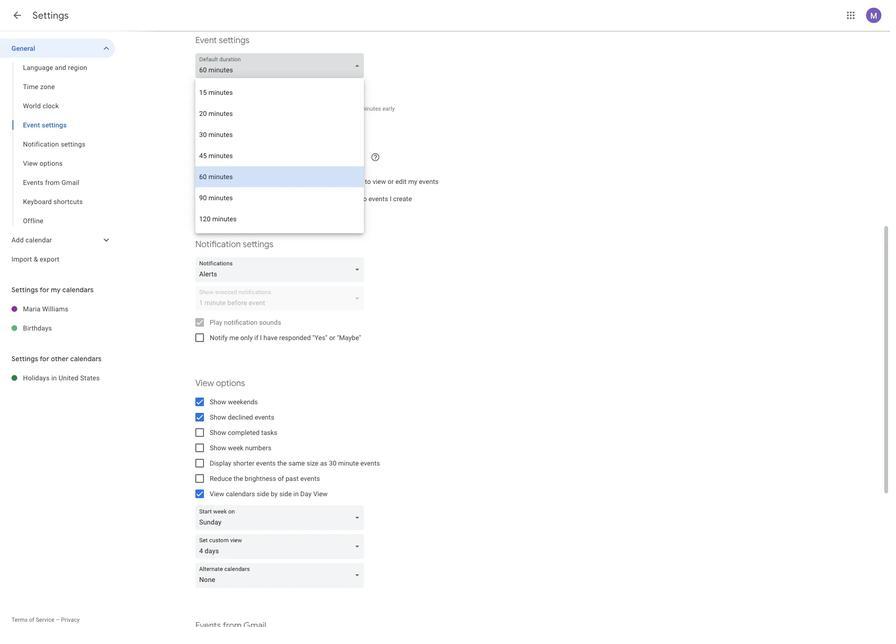 Task type: vqa. For each thing, say whether or not it's contained in the screenshot.
Save BUTTON
no



Task type: locate. For each thing, give the bounding box(es) containing it.
2 vertical spatial settings
[[11, 354, 38, 363]]

0 horizontal spatial side
[[257, 490, 269, 498]]

of left past
[[278, 475, 284, 482]]

1 horizontal spatial minutes
[[361, 105, 381, 112]]

and left region
[[55, 64, 66, 71]]

event inside group
[[23, 121, 40, 129]]

holidays
[[23, 374, 50, 382]]

4 show from the top
[[210, 444, 226, 452]]

30 right the "as"
[[329, 459, 337, 467]]

events right the "as"
[[361, 459, 380, 467]]

group
[[0, 58, 115, 230]]

3 show from the top
[[210, 429, 226, 436]]

and
[[55, 64, 66, 71], [299, 105, 309, 112]]

0 horizontal spatial notification
[[23, 140, 59, 148]]

notification settings up from
[[23, 140, 85, 148]]

settings heading
[[33, 10, 69, 22]]

1 vertical spatial in
[[294, 490, 299, 498]]

60 minutes option
[[195, 166, 364, 187]]

1 vertical spatial notification settings
[[195, 239, 274, 250]]

my right edit
[[408, 178, 418, 185]]

notification
[[224, 319, 258, 326]]

30 right end
[[207, 105, 213, 112]]

1 horizontal spatial notification settings
[[195, 239, 274, 250]]

if right only
[[254, 334, 258, 342]]

day
[[301, 490, 312, 498]]

1 horizontal spatial event
[[195, 35, 217, 46]]

go back image
[[11, 10, 23, 21]]

week
[[228, 444, 244, 452]]

options up show weekends
[[216, 378, 245, 389]]

view calendars side by side in day view
[[210, 490, 328, 498]]

play
[[210, 319, 222, 326]]

1 minutes from the left
[[263, 105, 284, 112]]

1 vertical spatial the
[[234, 475, 243, 482]]

0 horizontal spatial the
[[234, 475, 243, 482]]

0 vertical spatial settings
[[33, 10, 69, 22]]

0 horizontal spatial notification settings
[[23, 140, 85, 148]]

1 vertical spatial to
[[361, 195, 367, 203]]

minutes
[[263, 105, 284, 112], [361, 105, 381, 112]]

2 minutes from the left
[[361, 105, 381, 112]]

view up events
[[23, 160, 38, 167]]

all
[[254, 178, 261, 185]]

options up events from gmail
[[40, 160, 63, 167]]

for up maria williams
[[40, 286, 49, 294]]

side left by
[[257, 490, 269, 498]]

1 vertical spatial my
[[51, 286, 61, 294]]

numbers
[[245, 444, 272, 452]]

settings
[[33, 10, 69, 22], [11, 286, 38, 294], [11, 354, 38, 363]]

early down 15 minutes option
[[285, 105, 298, 112]]

view up show weekends
[[195, 378, 214, 389]]

edit
[[396, 178, 407, 185]]

1 vertical spatial calendars
[[70, 354, 102, 363]]

–
[[56, 617, 60, 623]]

2 for from the top
[[40, 354, 49, 363]]

notification down automatically
[[195, 239, 241, 250]]

1 vertical spatial settings
[[11, 286, 38, 294]]

0 vertical spatial view options
[[23, 160, 63, 167]]

in left day
[[294, 490, 299, 498]]

show for show weekends
[[210, 398, 226, 406]]

0 vertical spatial of
[[278, 475, 284, 482]]

view options
[[23, 160, 63, 167], [195, 378, 245, 389]]

my up williams at left
[[51, 286, 61, 294]]

birthdays tree item
[[0, 319, 115, 338]]

early right 10
[[383, 105, 395, 112]]

have
[[315, 178, 329, 185], [264, 334, 278, 342]]

1 horizontal spatial early
[[383, 105, 395, 112]]

to
[[365, 178, 371, 185], [361, 195, 367, 203]]

sounds
[[259, 319, 281, 326]]

1 horizontal spatial side
[[279, 490, 292, 498]]

or
[[388, 178, 394, 185], [329, 334, 335, 342]]

120 minutes option
[[195, 208, 364, 229]]

settings for other calendars
[[11, 354, 102, 363]]

view down reduce
[[210, 490, 224, 498]]

1 horizontal spatial and
[[299, 105, 309, 112]]

calendars up maria williams tree item
[[62, 286, 94, 294]]

1 vertical spatial 30
[[329, 459, 337, 467]]

0 vertical spatial options
[[40, 160, 63, 167]]

to right conferences
[[361, 195, 367, 203]]

1 vertical spatial and
[[299, 105, 309, 112]]

1 vertical spatial event settings
[[23, 121, 67, 129]]

1 horizontal spatial or
[[388, 178, 394, 185]]

to left view
[[365, 178, 371, 185]]

holidays in united states tree item
[[0, 368, 115, 388]]

settings
[[219, 35, 250, 46], [42, 121, 67, 129], [61, 140, 85, 148], [243, 239, 274, 250]]

calendars down reduce
[[226, 490, 255, 498]]

events from gmail
[[23, 179, 79, 186]]

0 vertical spatial if
[[295, 178, 299, 185]]

the down shorter
[[234, 475, 243, 482]]

reduce the brightness of past events
[[210, 475, 320, 482]]

have right they
[[315, 178, 329, 185]]

minutes right 5
[[263, 105, 284, 112]]

tree
[[0, 39, 115, 269]]

language
[[23, 64, 53, 71]]

for left other
[[40, 354, 49, 363]]

let others see all invitations if they have permission to view or edit my events
[[210, 178, 439, 185]]

2 show from the top
[[210, 413, 226, 421]]

only
[[240, 334, 253, 342]]

invitations
[[262, 178, 293, 185]]

other
[[51, 354, 69, 363]]

0 vertical spatial the
[[277, 459, 287, 467]]

for for my
[[40, 286, 49, 294]]

90 minutes option
[[195, 187, 364, 208]]

williams
[[42, 305, 68, 313]]

0 vertical spatial and
[[55, 64, 66, 71]]

1 vertical spatial for
[[40, 354, 49, 363]]

past
[[286, 475, 299, 482]]

1 horizontal spatial in
[[294, 490, 299, 498]]

i left create
[[390, 195, 392, 203]]

20 minutes option
[[195, 103, 364, 124]]

zone
[[40, 83, 55, 91]]

responded
[[279, 334, 311, 342]]

show left completed
[[210, 429, 226, 436]]

minutes right 10
[[361, 105, 381, 112]]

event settings
[[195, 35, 250, 46], [23, 121, 67, 129]]

show left the weekends
[[210, 398, 226, 406]]

0 vertical spatial i
[[390, 195, 392, 203]]

meetings left 5
[[234, 105, 257, 112]]

notify me only if i have responded "yes" or "maybe"
[[210, 334, 361, 342]]

0 horizontal spatial my
[[51, 286, 61, 294]]

my
[[408, 178, 418, 185], [51, 286, 61, 294]]

"maybe"
[[337, 334, 361, 342]]

1 vertical spatial notification
[[195, 239, 241, 250]]

1 horizontal spatial view options
[[195, 378, 245, 389]]

2 side from the left
[[279, 490, 292, 498]]

meetings up 5
[[233, 86, 261, 93]]

0 vertical spatial have
[[315, 178, 329, 185]]

holidays in united states
[[23, 374, 100, 382]]

language and region
[[23, 64, 87, 71]]

if
[[295, 178, 299, 185], [254, 334, 258, 342]]

size
[[307, 459, 319, 467]]

0 horizontal spatial options
[[40, 160, 63, 167]]

if left they
[[295, 178, 299, 185]]

0 horizontal spatial or
[[329, 334, 335, 342]]

video
[[305, 195, 321, 203]]

view options inside group
[[23, 160, 63, 167]]

service
[[36, 617, 54, 623]]

permission
[[330, 178, 363, 185]]

0 horizontal spatial i
[[260, 334, 262, 342]]

settings up holidays
[[11, 354, 38, 363]]

1 horizontal spatial event settings
[[195, 35, 250, 46]]

0 horizontal spatial 30
[[207, 105, 213, 112]]

1 horizontal spatial options
[[216, 378, 245, 389]]

show up display
[[210, 444, 226, 452]]

settings up maria
[[11, 286, 38, 294]]

notification settings
[[23, 140, 85, 148], [195, 239, 274, 250]]

1 vertical spatial view options
[[195, 378, 245, 389]]

calendar
[[25, 236, 52, 244]]

settings right go back image
[[33, 10, 69, 22]]

0 horizontal spatial event
[[23, 121, 40, 129]]

5
[[259, 105, 262, 112]]

notification down "world clock"
[[23, 140, 59, 148]]

1 vertical spatial or
[[329, 334, 335, 342]]

0 horizontal spatial of
[[29, 617, 34, 623]]

holidays in united states link
[[23, 368, 115, 388]]

0 horizontal spatial early
[[285, 105, 298, 112]]

1 early from the left
[[285, 105, 298, 112]]

i right only
[[260, 334, 262, 342]]

general
[[11, 45, 35, 52]]

events right edit
[[419, 178, 439, 185]]

of right 'terms'
[[29, 617, 34, 623]]

0 vertical spatial in
[[51, 374, 57, 382]]

group containing language and region
[[0, 58, 115, 230]]

0 vertical spatial calendars
[[62, 286, 94, 294]]

0 horizontal spatial if
[[254, 334, 258, 342]]

0 horizontal spatial in
[[51, 374, 57, 382]]

minute right the "as"
[[338, 459, 359, 467]]

15 minutes option
[[195, 82, 364, 103]]

and left longer
[[299, 105, 309, 112]]

1 horizontal spatial of
[[278, 475, 284, 482]]

as
[[320, 459, 327, 467]]

gmail
[[62, 179, 79, 186]]

0 horizontal spatial event settings
[[23, 121, 67, 129]]

the
[[277, 459, 287, 467], [234, 475, 243, 482]]

privacy link
[[61, 617, 80, 623]]

side
[[257, 490, 269, 498], [279, 490, 292, 498]]

united
[[59, 374, 78, 382]]

0 vertical spatial minute
[[214, 105, 232, 112]]

0 vertical spatial event
[[195, 35, 217, 46]]

1 vertical spatial minute
[[338, 459, 359, 467]]

view options up show weekends
[[195, 378, 245, 389]]

0 vertical spatial notification
[[23, 140, 59, 148]]

1 vertical spatial event
[[23, 121, 40, 129]]

create
[[393, 195, 412, 203]]

calendars up states
[[70, 354, 102, 363]]

10
[[353, 105, 359, 112]]

or left edit
[[388, 178, 394, 185]]

1 horizontal spatial my
[[408, 178, 418, 185]]

side right by
[[279, 490, 292, 498]]

0 vertical spatial for
[[40, 286, 49, 294]]

end
[[195, 105, 205, 112]]

export
[[40, 255, 59, 263]]

birthdays
[[23, 324, 52, 332]]

1 vertical spatial if
[[254, 334, 258, 342]]

0 horizontal spatial minutes
[[263, 105, 284, 112]]

notification
[[23, 140, 59, 148], [195, 239, 241, 250]]

minute down speedy
[[214, 105, 232, 112]]

options
[[40, 160, 63, 167], [216, 378, 245, 389]]

0 horizontal spatial have
[[264, 334, 278, 342]]

import & export
[[11, 255, 59, 263]]

1 horizontal spatial notification
[[195, 239, 241, 250]]

1 for from the top
[[40, 286, 49, 294]]

1 show from the top
[[210, 398, 226, 406]]

0 horizontal spatial and
[[55, 64, 66, 71]]

the left same
[[277, 459, 287, 467]]

None field
[[195, 53, 368, 78], [195, 257, 368, 282], [195, 505, 368, 530], [195, 534, 368, 559], [195, 563, 368, 588], [195, 53, 368, 78], [195, 257, 368, 282], [195, 505, 368, 530], [195, 534, 368, 559], [195, 563, 368, 588]]

in left united
[[51, 374, 57, 382]]

settings for my calendars tree
[[0, 299, 115, 338]]

in
[[51, 374, 57, 382], [294, 490, 299, 498]]

speedy
[[210, 86, 232, 93]]

0 vertical spatial notification settings
[[23, 140, 85, 148]]

view options up events from gmail
[[23, 160, 63, 167]]

notification settings down automatically
[[195, 239, 274, 250]]

or right "yes"
[[329, 334, 335, 342]]

for
[[40, 286, 49, 294], [40, 354, 49, 363]]

events down view
[[369, 195, 388, 203]]

show down show weekends
[[210, 413, 226, 421]]

0 horizontal spatial minute
[[214, 105, 232, 112]]

shortcuts
[[54, 198, 83, 206]]

have down sounds
[[264, 334, 278, 342]]

0 horizontal spatial view options
[[23, 160, 63, 167]]



Task type: describe. For each thing, give the bounding box(es) containing it.
display shorter events the same size as 30 minute events
[[210, 459, 380, 467]]

add calendar
[[11, 236, 52, 244]]

others
[[221, 178, 240, 185]]

show for show completed tasks
[[210, 429, 226, 436]]

world
[[23, 102, 41, 110]]

maria williams tree item
[[0, 299, 115, 319]]

add
[[252, 195, 264, 203]]

settings for settings for my calendars
[[11, 286, 38, 294]]

view inside group
[[23, 160, 38, 167]]

speedy meetings
[[210, 86, 261, 93]]

weekends
[[228, 398, 258, 406]]

tree containing general
[[0, 39, 115, 269]]

completed
[[228, 429, 260, 436]]

view
[[373, 178, 386, 185]]

show declined events
[[210, 413, 274, 421]]

notification inside group
[[23, 140, 59, 148]]

&
[[34, 255, 38, 263]]

1 side from the left
[[257, 490, 269, 498]]

tasks
[[261, 429, 278, 436]]

automatically add google meet video conferences to events i create
[[210, 195, 412, 203]]

0 vertical spatial event settings
[[195, 35, 250, 46]]

1 horizontal spatial i
[[390, 195, 392, 203]]

keyboard
[[23, 198, 52, 206]]

terms of service – privacy
[[11, 617, 80, 623]]

0 vertical spatial to
[[365, 178, 371, 185]]

30 minutes option
[[195, 124, 364, 145]]

2 early from the left
[[383, 105, 395, 112]]

event settings inside group
[[23, 121, 67, 129]]

reduce
[[210, 475, 232, 482]]

by
[[271, 490, 278, 498]]

see
[[241, 178, 252, 185]]

end 30 minute meetings 5 minutes early and longer meetings 10 minutes early
[[195, 105, 395, 112]]

for for other
[[40, 354, 49, 363]]

events up tasks
[[255, 413, 274, 421]]

events
[[23, 179, 43, 186]]

me
[[229, 334, 239, 342]]

import
[[11, 255, 32, 263]]

settings for my calendars
[[11, 286, 94, 294]]

1 vertical spatial have
[[264, 334, 278, 342]]

time
[[23, 83, 38, 91]]

"yes"
[[313, 334, 328, 342]]

events down size
[[300, 475, 320, 482]]

add
[[11, 236, 24, 244]]

show completed tasks
[[210, 429, 278, 436]]

0 vertical spatial or
[[388, 178, 394, 185]]

google
[[265, 195, 286, 203]]

terms
[[11, 617, 28, 623]]

settings for settings for other calendars
[[11, 354, 38, 363]]

show week numbers
[[210, 444, 272, 452]]

conferences
[[323, 195, 359, 203]]

show weekends
[[210, 398, 258, 406]]

meet
[[288, 195, 303, 203]]

terms of service link
[[11, 617, 54, 623]]

birthdays link
[[23, 319, 115, 338]]

1 horizontal spatial 30
[[329, 459, 337, 467]]

calendars for settings for my calendars
[[62, 286, 94, 294]]

keyboard shortcuts
[[23, 198, 83, 206]]

display
[[210, 459, 231, 467]]

meetings left 10
[[328, 105, 351, 112]]

events up reduce the brightness of past events
[[256, 459, 276, 467]]

2 vertical spatial calendars
[[226, 490, 255, 498]]

offline
[[23, 217, 43, 225]]

maria williams
[[23, 305, 68, 313]]

settings for settings
[[33, 10, 69, 22]]

longer
[[310, 105, 326, 112]]

in inside tree item
[[51, 374, 57, 382]]

1 horizontal spatial minute
[[338, 459, 359, 467]]

show for show week numbers
[[210, 444, 226, 452]]

notify
[[210, 334, 228, 342]]

shorter
[[233, 459, 255, 467]]

1 horizontal spatial have
[[315, 178, 329, 185]]

1 horizontal spatial if
[[295, 178, 299, 185]]

world clock
[[23, 102, 59, 110]]

time zone
[[23, 83, 55, 91]]

play notification sounds
[[210, 319, 281, 326]]

show for show declined events
[[210, 413, 226, 421]]

45 minutes option
[[195, 145, 364, 166]]

maria
[[23, 305, 41, 313]]

1 vertical spatial i
[[260, 334, 262, 342]]

same
[[289, 459, 305, 467]]

declined
[[228, 413, 253, 421]]

view right day
[[313, 490, 328, 498]]

calendars for settings for other calendars
[[70, 354, 102, 363]]

and inside group
[[55, 64, 66, 71]]

1 vertical spatial of
[[29, 617, 34, 623]]

from
[[45, 179, 60, 186]]

privacy
[[61, 617, 80, 623]]

1 vertical spatial options
[[216, 378, 245, 389]]

0 vertical spatial 30
[[207, 105, 213, 112]]

options inside group
[[40, 160, 63, 167]]

let
[[210, 178, 219, 185]]

automatically
[[210, 195, 251, 203]]

notification settings inside group
[[23, 140, 85, 148]]

1 horizontal spatial the
[[277, 459, 287, 467]]

default duration list box
[[195, 78, 364, 233]]

they
[[300, 178, 313, 185]]

states
[[80, 374, 100, 382]]

0 vertical spatial my
[[408, 178, 418, 185]]

clock
[[43, 102, 59, 110]]

general tree item
[[0, 39, 115, 58]]

brightness
[[245, 475, 276, 482]]

region
[[68, 64, 87, 71]]



